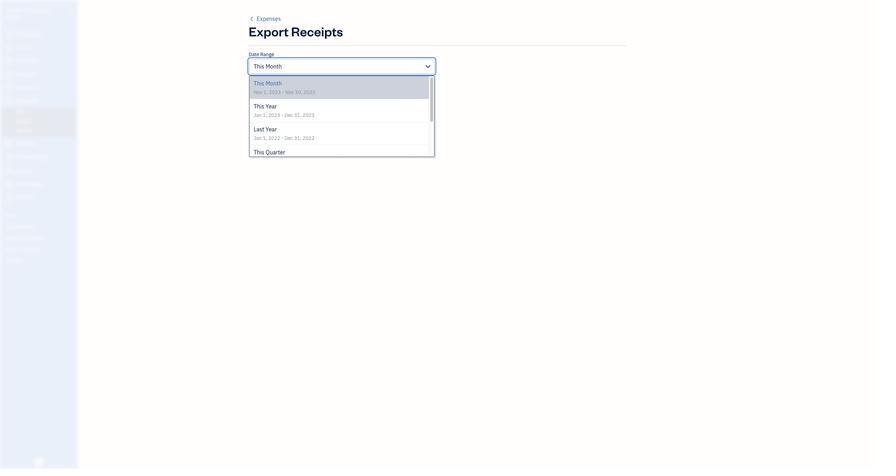 Task type: locate. For each thing, give the bounding box(es) containing it.
1 vertical spatial -
[[281, 112, 283, 118]]

1 dec from the top
[[285, 112, 293, 118]]

client image
[[5, 44, 13, 51]]

file
[[284, 80, 294, 88]]

- inside the this year jan 1, 2023 - dec 31, 2023
[[281, 112, 283, 118]]

- inside this month nov 1, 2023 - nov 30, 2023
[[282, 89, 284, 95]]

nov
[[254, 89, 262, 95], [285, 89, 294, 95]]

1, inside "last year jan 1, 2022 - dec 31, 2022"
[[263, 135, 267, 141]]

0 vertical spatial year
[[266, 103, 277, 110]]

project image
[[5, 141, 13, 148]]

year right last
[[266, 126, 277, 133]]

month left the file
[[266, 80, 282, 87]]

1, down last
[[263, 135, 267, 141]]

dec for last year
[[285, 135, 293, 141]]

- inside "last year jan 1, 2022 - dec 31, 2022"
[[281, 135, 283, 141]]

1 this from the top
[[254, 63, 264, 70]]

2 31, from the top
[[294, 135, 302, 141]]

1 31, from the top
[[294, 112, 302, 118]]

1 month from the top
[[266, 63, 282, 70]]

1 vertical spatial month
[[266, 80, 282, 87]]

month inside this month nov 1, 2023 - nov 30, 2023
[[266, 80, 282, 87]]

31,
[[294, 112, 302, 118], [294, 135, 302, 141]]

nov down the file
[[285, 89, 294, 95]]

- up quarter
[[281, 135, 283, 141]]

year for last year
[[266, 126, 277, 133]]

jan for this year
[[254, 112, 262, 118]]

-
[[282, 89, 284, 95], [281, 112, 283, 118], [281, 135, 283, 141]]

bank connections image
[[5, 246, 76, 252]]

jan for last year
[[254, 135, 262, 141]]

year
[[266, 103, 277, 110], [266, 126, 277, 133]]

- down the file
[[282, 89, 284, 95]]

- up "last year jan 1, 2022 - dec 31, 2022"
[[281, 112, 283, 118]]

1 jan from the top
[[254, 112, 262, 118]]

2 dec from the top
[[285, 135, 293, 141]]

3 this from the top
[[254, 103, 264, 110]]

0 vertical spatial jan
[[254, 112, 262, 118]]

31, up "last year jan 1, 2022 - dec 31, 2022"
[[294, 112, 302, 118]]

0 vertical spatial month
[[266, 63, 282, 70]]

- for last year
[[281, 135, 283, 141]]

month for this month nov 1, 2023 - nov 30, 2023
[[266, 80, 282, 87]]

0 vertical spatial 31,
[[294, 112, 302, 118]]

1, for this month
[[264, 89, 268, 95]]

this down date range
[[254, 63, 264, 70]]

31, inside the this year jan 1, 2023 - dec 31, 2023
[[294, 112, 302, 118]]

1, inside the this year jan 1, 2023 - dec 31, 2023
[[263, 112, 267, 118]]

settings image
[[5, 258, 76, 263]]

1 horizontal spatial 2022
[[303, 135, 315, 141]]

2 vertical spatial 1,
[[263, 135, 267, 141]]

maria's
[[6, 6, 24, 13]]

payment image
[[5, 85, 13, 92]]

list box
[[249, 76, 434, 168]]

1 vertical spatial year
[[266, 126, 277, 133]]

1 2022 from the left
[[268, 135, 280, 141]]

0 vertical spatial -
[[282, 89, 284, 95]]

2022
[[268, 135, 280, 141], [303, 135, 315, 141]]

0 horizontal spatial nov
[[254, 89, 262, 95]]

this up last
[[254, 103, 264, 110]]

this quarter
[[254, 149, 285, 156]]

dec up "last year jan 1, 2022 - dec 31, 2022"
[[285, 112, 293, 118]]

4 this from the top
[[254, 149, 264, 156]]

year down generate file 'button'
[[266, 103, 277, 110]]

export receipts
[[249, 23, 343, 40]]

dec inside the this year jan 1, 2023 - dec 31, 2023
[[285, 112, 293, 118]]

this inside the this year jan 1, 2023 - dec 31, 2023
[[254, 103, 264, 110]]

1 vertical spatial dec
[[285, 135, 293, 141]]

dec up quarter
[[285, 135, 293, 141]]

last year jan 1, 2022 - dec 31, 2022
[[254, 126, 315, 141]]

month
[[266, 63, 282, 70], [266, 80, 282, 87]]

2023
[[269, 89, 281, 95], [303, 89, 315, 95], [268, 112, 280, 118], [303, 112, 315, 118]]

0 vertical spatial dec
[[285, 112, 293, 118]]

this year jan 1, 2023 - dec 31, 2023
[[254, 103, 315, 118]]

year inside the this year jan 1, 2023 - dec 31, 2023
[[266, 103, 277, 110]]

1,
[[264, 89, 268, 95], [263, 112, 267, 118], [263, 135, 267, 141]]

main element
[[0, 0, 95, 470]]

1, down generate
[[264, 89, 268, 95]]

this inside this month nov 1, 2023 - nov 30, 2023
[[254, 80, 264, 87]]

dec
[[285, 112, 293, 118], [285, 135, 293, 141]]

generate file button
[[249, 77, 301, 91]]

31, down the this year jan 1, 2023 - dec 31, 2023
[[294, 135, 302, 141]]

range
[[260, 51, 274, 58]]

this left quarter
[[254, 149, 264, 156]]

jan up last
[[254, 112, 262, 118]]

jan inside the this year jan 1, 2023 - dec 31, 2023
[[254, 112, 262, 118]]

31, for last year
[[294, 135, 302, 141]]

date
[[249, 51, 259, 58]]

month inside 'select date range' field
[[266, 63, 282, 70]]

this for this month nov 1, 2023 - nov 30, 2023
[[254, 80, 264, 87]]

this for this quarter
[[254, 149, 264, 156]]

2 month from the top
[[266, 80, 282, 87]]

invoice image
[[5, 71, 13, 78]]

31, inside "last year jan 1, 2022 - dec 31, 2022"
[[294, 135, 302, 141]]

items and services image
[[5, 235, 76, 241]]

nov down generate
[[254, 89, 262, 95]]

last year option
[[249, 122, 429, 145]]

0 horizontal spatial 2022
[[268, 135, 280, 141]]

- for this year
[[281, 112, 283, 118]]

team members image
[[5, 224, 76, 229]]

1 vertical spatial 1,
[[263, 112, 267, 118]]

jan inside "last year jan 1, 2022 - dec 31, 2022"
[[254, 135, 262, 141]]

money image
[[5, 168, 13, 175]]

1, up last
[[263, 112, 267, 118]]

this inside "this quarter" option
[[254, 149, 264, 156]]

2 vertical spatial -
[[281, 135, 283, 141]]

0 vertical spatial 1,
[[264, 89, 268, 95]]

this
[[254, 63, 264, 70], [254, 80, 264, 87], [254, 103, 264, 110], [254, 149, 264, 156]]

this year option
[[249, 99, 429, 122]]

2 this from the top
[[254, 80, 264, 87]]

last
[[254, 126, 264, 133]]

list box containing this month
[[249, 76, 434, 168]]

quarter
[[266, 149, 285, 156]]

1 vertical spatial jan
[[254, 135, 262, 141]]

this down this month
[[254, 80, 264, 87]]

2 jan from the top
[[254, 135, 262, 141]]

this for this month
[[254, 63, 264, 70]]

dec inside "last year jan 1, 2022 - dec 31, 2022"
[[285, 135, 293, 141]]

expense image
[[5, 98, 13, 105]]

date range
[[249, 51, 274, 58]]

maria's company owner
[[6, 6, 50, 19]]

2 year from the top
[[266, 126, 277, 133]]

year inside "last year jan 1, 2022 - dec 31, 2022"
[[266, 126, 277, 133]]

jan down last
[[254, 135, 262, 141]]

1 vertical spatial 31,
[[294, 135, 302, 141]]

month down range
[[266, 63, 282, 70]]

Select date range field
[[249, 59, 435, 74]]

jan
[[254, 112, 262, 118], [254, 135, 262, 141]]

1 year from the top
[[266, 103, 277, 110]]

1 horizontal spatial nov
[[285, 89, 294, 95]]

generate file
[[255, 80, 294, 88]]

this inside 'select date range' field
[[254, 63, 264, 70]]

1, inside this month nov 1, 2023 - nov 30, 2023
[[264, 89, 268, 95]]



Task type: vqa. For each thing, say whether or not it's contained in the screenshot.
Recently Updated at the top of page
no



Task type: describe. For each thing, give the bounding box(es) containing it.
2 2022 from the left
[[303, 135, 315, 141]]

expenses
[[257, 15, 281, 22]]

generate
[[255, 80, 283, 88]]

1, for last year
[[263, 135, 267, 141]]

- for this month
[[282, 89, 284, 95]]

this for this year jan 1, 2023 - dec 31, 2023
[[254, 103, 264, 110]]

month for this month
[[266, 63, 282, 70]]

chart image
[[5, 181, 13, 188]]

apps image
[[5, 212, 76, 218]]

freshbooks image
[[33, 458, 45, 467]]

receipts
[[291, 23, 343, 40]]

this quarter option
[[249, 145, 429, 168]]

chevronleft image
[[249, 14, 255, 23]]

owner
[[6, 14, 19, 19]]

1 nov from the left
[[254, 89, 262, 95]]

1, for this year
[[263, 112, 267, 118]]

expenses button
[[249, 14, 281, 23]]

timer image
[[5, 154, 13, 161]]

this month option
[[249, 76, 429, 99]]

company
[[26, 6, 50, 13]]

report image
[[5, 194, 13, 202]]

2 nov from the left
[[285, 89, 294, 95]]

this month nov 1, 2023 - nov 30, 2023
[[254, 80, 315, 95]]

this month
[[254, 63, 282, 70]]

30,
[[295, 89, 302, 95]]

estimate image
[[5, 58, 13, 65]]

dec for this year
[[285, 112, 293, 118]]

31, for this year
[[294, 112, 302, 118]]

export
[[249, 23, 289, 40]]

dashboard image
[[5, 31, 13, 38]]

year for this year
[[266, 103, 277, 110]]



